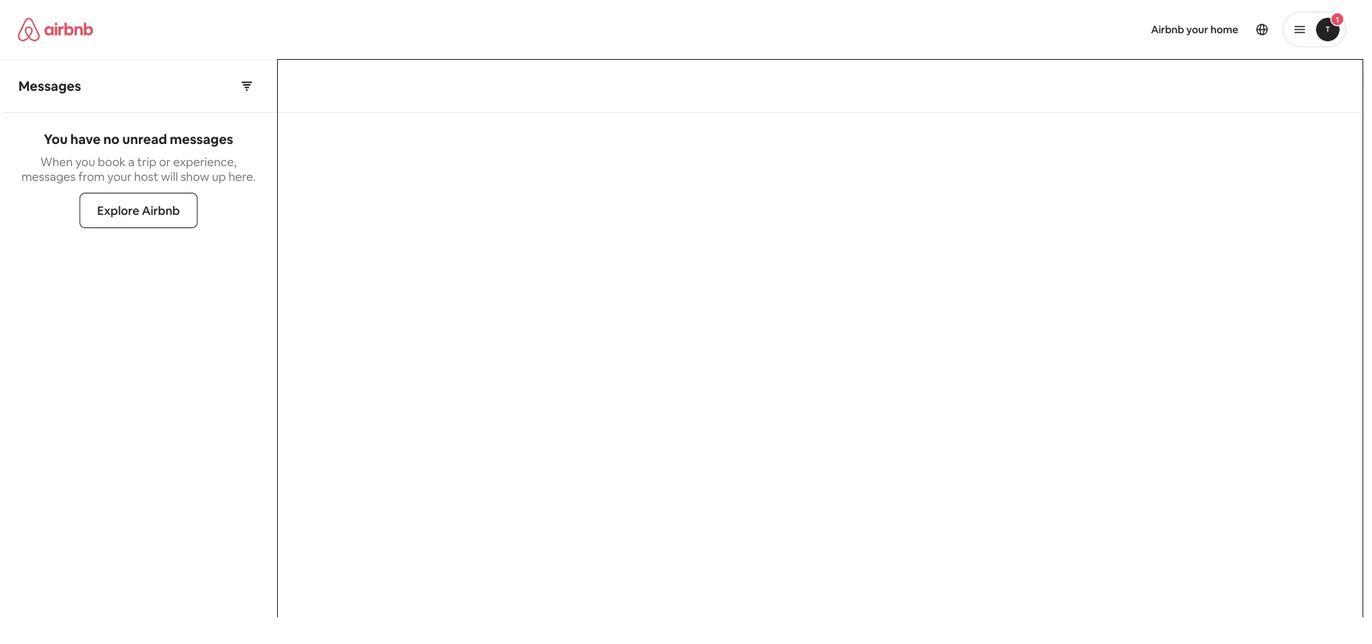 Task type: vqa. For each thing, say whether or not it's contained in the screenshot.
you
yes



Task type: locate. For each thing, give the bounding box(es) containing it.
when
[[41, 154, 73, 169]]

airbnb your home link
[[1142, 14, 1247, 45]]

you have no unread messages when you book a trip or experience, messages from your host will show up here.
[[21, 131, 256, 184]]

home
[[1211, 23, 1239, 36]]

0 vertical spatial messages
[[170, 131, 233, 148]]

airbnb inside airbnb your home "link"
[[1151, 23, 1184, 36]]

1 vertical spatial airbnb
[[142, 203, 180, 218]]

your left home
[[1187, 23, 1208, 36]]

airbnb down will at the top left of the page
[[142, 203, 180, 218]]

up
[[212, 169, 226, 184]]

0 horizontal spatial your
[[107, 169, 132, 184]]

from
[[78, 169, 105, 184]]

airbnb left home
[[1151, 23, 1184, 36]]

messages
[[170, 131, 233, 148], [21, 169, 76, 184]]

airbnb inside explore airbnb link
[[142, 203, 180, 218]]

will
[[161, 169, 178, 184]]

0 horizontal spatial airbnb
[[142, 203, 180, 218]]

0 horizontal spatial messages
[[21, 169, 76, 184]]

filter conversations. current filter: all conversations image
[[241, 80, 253, 92]]

trip
[[137, 154, 156, 169]]

1 horizontal spatial your
[[1187, 23, 1208, 36]]

profile element
[[700, 0, 1346, 59]]

your left host
[[107, 169, 132, 184]]

airbnb your home
[[1151, 23, 1239, 36]]

0 vertical spatial your
[[1187, 23, 1208, 36]]

you
[[44, 131, 68, 148]]

here.
[[228, 169, 256, 184]]

airbnb
[[1151, 23, 1184, 36], [142, 203, 180, 218]]

host
[[134, 169, 158, 184]]

or
[[159, 154, 171, 169]]

messages
[[18, 77, 81, 95]]

your
[[1187, 23, 1208, 36], [107, 169, 132, 184]]

book
[[98, 154, 126, 169]]

explore airbnb
[[97, 203, 180, 218]]

1 horizontal spatial airbnb
[[1151, 23, 1184, 36]]

no
[[103, 131, 120, 148]]

0 vertical spatial airbnb
[[1151, 23, 1184, 36]]

messages up experience,
[[170, 131, 233, 148]]

1 vertical spatial your
[[107, 169, 132, 184]]

messages down you on the top of the page
[[21, 169, 76, 184]]



Task type: describe. For each thing, give the bounding box(es) containing it.
a
[[128, 154, 135, 169]]

1
[[1336, 14, 1339, 24]]

messaging page main contents element
[[0, 59, 1364, 619]]

your inside you have no unread messages when you book a trip or experience, messages from your host will show up here.
[[107, 169, 132, 184]]

1 vertical spatial messages
[[21, 169, 76, 184]]

your inside "link"
[[1187, 23, 1208, 36]]

show
[[181, 169, 209, 184]]

unread
[[122, 131, 167, 148]]

have
[[70, 131, 101, 148]]

1 button
[[1283, 12, 1346, 47]]

1 horizontal spatial messages
[[170, 131, 233, 148]]

explore airbnb link
[[80, 193, 198, 228]]

you
[[75, 154, 95, 169]]

explore
[[97, 203, 139, 218]]

experience,
[[173, 154, 237, 169]]



